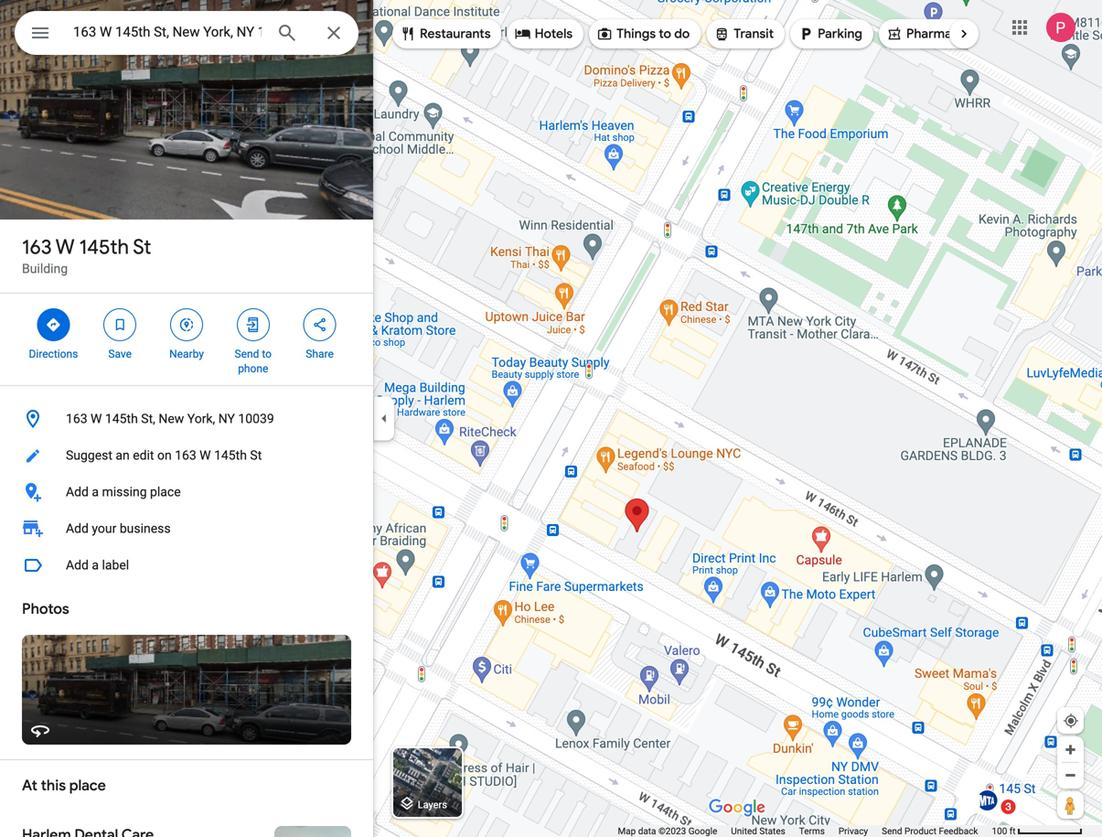 Task type: locate. For each thing, give the bounding box(es) containing it.
to inside send to phone
[[262, 348, 272, 361]]

hotels
[[535, 26, 573, 42]]

data
[[639, 826, 657, 837]]

at this place
[[22, 777, 106, 795]]

 pharmacies
[[887, 24, 977, 44]]

2 vertical spatial w
[[200, 448, 211, 463]]

to left "do"
[[659, 26, 672, 42]]

0 vertical spatial w
[[56, 234, 75, 260]]

145th
[[79, 234, 129, 260], [105, 411, 138, 427], [214, 448, 247, 463]]

0 vertical spatial send
[[235, 348, 259, 361]]

0 vertical spatial to
[[659, 26, 672, 42]]

layers
[[418, 799, 448, 811]]

0 horizontal spatial st
[[133, 234, 151, 260]]

163
[[22, 234, 52, 260], [66, 411, 87, 427], [175, 448, 197, 463]]

st
[[133, 234, 151, 260], [250, 448, 262, 463]]

a
[[92, 485, 99, 500], [92, 558, 99, 573]]

0 horizontal spatial place
[[69, 777, 106, 795]]

1 vertical spatial to
[[262, 348, 272, 361]]

send inside send product feedback button
[[883, 826, 903, 837]]

york,
[[187, 411, 215, 427]]

parking
[[818, 26, 863, 42]]

0 vertical spatial 163
[[22, 234, 52, 260]]

a inside add a label button
[[92, 558, 99, 573]]

 things to do
[[597, 24, 690, 44]]

145th inside 163 w 145th st building
[[79, 234, 129, 260]]

google account: payton hansen  
(payton.hansen@adept.ai) image
[[1047, 13, 1076, 42]]

privacy
[[839, 826, 869, 837]]

0 vertical spatial add
[[66, 485, 89, 500]]

145th down ny
[[214, 448, 247, 463]]


[[515, 24, 532, 44]]

1 vertical spatial 163
[[66, 411, 87, 427]]

add a missing place
[[66, 485, 181, 500]]

1 horizontal spatial 163
[[66, 411, 87, 427]]

 search field
[[15, 11, 359, 59]]

add your business link
[[0, 511, 373, 547]]

163 inside 163 w 145th st building
[[22, 234, 52, 260]]


[[178, 315, 195, 335]]

1 vertical spatial send
[[883, 826, 903, 837]]

163 for st
[[22, 234, 52, 260]]

163 up building
[[22, 234, 52, 260]]

0 horizontal spatial to
[[262, 348, 272, 361]]

to
[[659, 26, 672, 42], [262, 348, 272, 361]]

1 vertical spatial place
[[69, 777, 106, 795]]

1 add from the top
[[66, 485, 89, 500]]

add for add a label
[[66, 558, 89, 573]]

1 horizontal spatial place
[[150, 485, 181, 500]]

None field
[[73, 21, 262, 43]]

1 horizontal spatial st
[[250, 448, 262, 463]]

share
[[306, 348, 334, 361]]

2 a from the top
[[92, 558, 99, 573]]

1 a from the top
[[92, 485, 99, 500]]

edit
[[133, 448, 154, 463]]

w for st
[[56, 234, 75, 260]]

145th up 
[[79, 234, 129, 260]]

 transit
[[714, 24, 774, 44]]

add down suggest
[[66, 485, 89, 500]]

this
[[41, 777, 66, 795]]


[[400, 24, 416, 44]]

an
[[116, 448, 130, 463]]

163 w 145th st, new york, ny 10039
[[66, 411, 274, 427]]

1 vertical spatial a
[[92, 558, 99, 573]]

send for send product feedback
[[883, 826, 903, 837]]

2 horizontal spatial w
[[200, 448, 211, 463]]

 hotels
[[515, 24, 573, 44]]

send left product
[[883, 826, 903, 837]]

footer
[[618, 826, 993, 838]]

united states button
[[732, 826, 786, 838]]

163 w 145th st building
[[22, 234, 151, 276]]

2 vertical spatial 163
[[175, 448, 197, 463]]

add a missing place button
[[0, 474, 373, 511]]

states
[[760, 826, 786, 837]]

0 horizontal spatial 163
[[22, 234, 52, 260]]

1 vertical spatial w
[[91, 411, 102, 427]]

place
[[150, 485, 181, 500], [69, 777, 106, 795]]

0 vertical spatial st
[[133, 234, 151, 260]]

145th for st,
[[105, 411, 138, 427]]

1 vertical spatial add
[[66, 521, 89, 536]]

2 add from the top
[[66, 521, 89, 536]]

footer containing map data ©2023 google
[[618, 826, 993, 838]]

1 vertical spatial 145th
[[105, 411, 138, 427]]

a left missing
[[92, 485, 99, 500]]

145th left st,
[[105, 411, 138, 427]]

w inside 163 w 145th st building
[[56, 234, 75, 260]]

w down york,
[[200, 448, 211, 463]]

zoom in image
[[1065, 743, 1078, 757]]

send inside send to phone
[[235, 348, 259, 361]]

163 for st,
[[66, 411, 87, 427]]

place right this
[[69, 777, 106, 795]]

zoom out image
[[1065, 769, 1078, 783]]


[[112, 315, 128, 335]]

2 horizontal spatial 163
[[175, 448, 197, 463]]

map data ©2023 google
[[618, 826, 718, 837]]

w up suggest
[[91, 411, 102, 427]]

163 up suggest
[[66, 411, 87, 427]]

1 horizontal spatial to
[[659, 26, 672, 42]]

3 add from the top
[[66, 558, 89, 573]]

building
[[22, 261, 68, 276]]

send product feedback button
[[883, 826, 979, 838]]

add left "your"
[[66, 521, 89, 536]]

 parking
[[798, 24, 863, 44]]

restaurants
[[420, 26, 491, 42]]

a left label
[[92, 558, 99, 573]]

add left label
[[66, 558, 89, 573]]

add a label button
[[0, 547, 373, 584]]

100 ft button
[[993, 826, 1084, 837]]

send up phone
[[235, 348, 259, 361]]

place down on at the bottom
[[150, 485, 181, 500]]

to up phone
[[262, 348, 272, 361]]

1 horizontal spatial w
[[91, 411, 102, 427]]

0 horizontal spatial w
[[56, 234, 75, 260]]

google maps element
[[0, 0, 1103, 838]]

1 vertical spatial st
[[250, 448, 262, 463]]

163 right on at the bottom
[[175, 448, 197, 463]]

new
[[159, 411, 184, 427]]

1 horizontal spatial send
[[883, 826, 903, 837]]

send
[[235, 348, 259, 361], [883, 826, 903, 837]]

a inside add a missing place button
[[92, 485, 99, 500]]

0 vertical spatial a
[[92, 485, 99, 500]]

w up building
[[56, 234, 75, 260]]

add
[[66, 485, 89, 500], [66, 521, 89, 536], [66, 558, 89, 573]]

privacy button
[[839, 826, 869, 838]]

ft
[[1010, 826, 1017, 837]]

do
[[675, 26, 690, 42]]

ny
[[219, 411, 235, 427]]

0 horizontal spatial send
[[235, 348, 259, 361]]

0 vertical spatial place
[[150, 485, 181, 500]]

0 vertical spatial 145th
[[79, 234, 129, 260]]


[[29, 20, 51, 46]]

st inside 163 w 145th st building
[[133, 234, 151, 260]]

2 vertical spatial add
[[66, 558, 89, 573]]

w
[[56, 234, 75, 260], [91, 411, 102, 427], [200, 448, 211, 463]]

show street view coverage image
[[1058, 792, 1085, 819]]

your
[[92, 521, 117, 536]]


[[45, 315, 62, 335]]



Task type: vqa. For each thing, say whether or not it's contained in the screenshot.
'502 us dollars' text field
no



Task type: describe. For each thing, give the bounding box(es) containing it.
product
[[905, 826, 937, 837]]

a for missing
[[92, 485, 99, 500]]

 button
[[15, 11, 66, 59]]

add for add your business
[[66, 521, 89, 536]]

pharmacies
[[907, 26, 977, 42]]

terms
[[800, 826, 826, 837]]

things
[[617, 26, 656, 42]]

available search options for this area region
[[379, 12, 1064, 56]]

united
[[732, 826, 758, 837]]

united states
[[732, 826, 786, 837]]

map
[[618, 826, 636, 837]]

on
[[157, 448, 172, 463]]

add your business
[[66, 521, 171, 536]]

163 w 145th st main content
[[0, 0, 373, 838]]

2 vertical spatial 145th
[[214, 448, 247, 463]]

suggest
[[66, 448, 113, 463]]

label
[[102, 558, 129, 573]]

at
[[22, 777, 37, 795]]

google
[[689, 826, 718, 837]]

show your location image
[[1064, 713, 1080, 730]]

collapse side panel image
[[374, 409, 395, 429]]

 restaurants
[[400, 24, 491, 44]]

none field inside 163 w 145th st, new york, ny 10039 "field"
[[73, 21, 262, 43]]

transit
[[734, 26, 774, 42]]

phone
[[238, 362, 269, 375]]

place inside button
[[150, 485, 181, 500]]


[[245, 315, 262, 335]]

send product feedback
[[883, 826, 979, 837]]

st inside button
[[250, 448, 262, 463]]

suggest an edit on 163 w 145th st button
[[0, 438, 373, 474]]

actions for 163 w 145th st region
[[0, 294, 373, 385]]

photos
[[22, 600, 69, 619]]

10039
[[238, 411, 274, 427]]


[[798, 24, 815, 44]]

100
[[993, 826, 1008, 837]]

add for add a missing place
[[66, 485, 89, 500]]


[[312, 315, 328, 335]]

add a label
[[66, 558, 129, 573]]

a for label
[[92, 558, 99, 573]]

next page image
[[957, 26, 973, 42]]

100 ft
[[993, 826, 1017, 837]]

footer inside 'google maps' element
[[618, 826, 993, 838]]

business
[[120, 521, 171, 536]]

send to phone
[[235, 348, 272, 375]]

directions
[[29, 348, 78, 361]]

send for send to phone
[[235, 348, 259, 361]]

163 w 145th st, new york, ny 10039 button
[[0, 401, 373, 438]]

suggest an edit on 163 w 145th st
[[66, 448, 262, 463]]

missing
[[102, 485, 147, 500]]


[[887, 24, 903, 44]]

to inside  things to do
[[659, 26, 672, 42]]

st,
[[141, 411, 156, 427]]

163 W 145th St, New York, NY 10039 field
[[15, 11, 359, 55]]


[[714, 24, 731, 44]]

terms button
[[800, 826, 826, 838]]

feedback
[[940, 826, 979, 837]]

nearby
[[169, 348, 204, 361]]

145th for st
[[79, 234, 129, 260]]


[[597, 24, 613, 44]]

w for st,
[[91, 411, 102, 427]]

©2023
[[659, 826, 687, 837]]

save
[[108, 348, 132, 361]]



